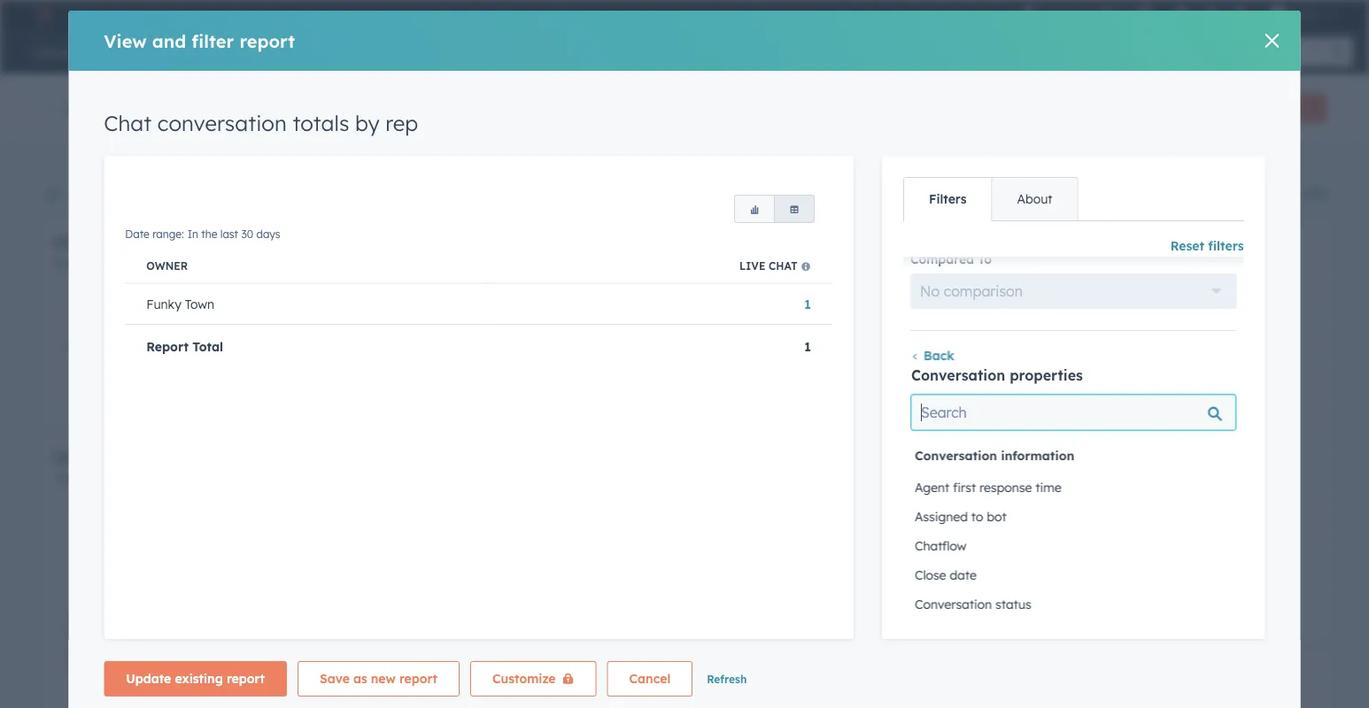 Task type: locate. For each thing, give the bounding box(es) containing it.
range: inside 'chat conversation totals by rep' element
[[81, 257, 112, 270]]

rep
[[386, 110, 418, 136], [254, 233, 277, 251], [409, 449, 432, 467], [1014, 665, 1037, 683]]

help image
[[1174, 8, 1190, 24]]

funky town
[[146, 296, 214, 312]]

conversation inside chat conversation average first response time by rep date range:
[[91, 449, 183, 467]]

1 vertical spatial time
[[897, 665, 929, 683]]

last inside 'chat conversation totals by rep' element
[[148, 257, 166, 270]]

owner
[[82, 194, 117, 207], [146, 259, 188, 272]]

1 horizontal spatial average
[[834, 665, 893, 683]]

1 vertical spatial date range: in the last 30 days
[[53, 257, 208, 270]]

0 horizontal spatial last
[[148, 257, 166, 270]]

0 horizontal spatial average
[[187, 449, 246, 467]]

by inside 'chat conversation totals by rep' element
[[232, 233, 250, 251]]

conversation
[[158, 110, 287, 136], [91, 233, 183, 251], [738, 233, 830, 251], [91, 449, 183, 467], [738, 665, 830, 683]]

conversation for chat conversation totals by url
[[738, 233, 830, 251]]

average
[[187, 449, 246, 467], [834, 665, 893, 683]]

live chat
[[740, 259, 798, 272]]

comparison
[[944, 283, 1023, 300]]

first
[[250, 449, 279, 467]]

1 horizontal spatial filters
[[1209, 238, 1245, 254]]

count of conversations
[[1115, 288, 1270, 301]]

in
[[188, 228, 198, 241], [116, 257, 126, 270], [762, 257, 773, 270]]

2 horizontal spatial in
[[762, 257, 773, 270]]

chat inside popup button
[[66, 96, 107, 118]]

the inside chat conversation totals by url date range: in the last 30 days
[[776, 257, 792, 270]]

0 horizontal spatial conversations
[[82, 180, 158, 194]]

grid grid
[[912, 438, 1237, 611]]

2 horizontal spatial 30
[[816, 257, 828, 270]]

chat overview
[[66, 96, 197, 118]]

1 vertical spatial conversations
[[1175, 288, 1270, 301]]

date range: in the last 30 days inside 'chat conversation totals by rep' element
[[53, 257, 208, 270]]

no
[[921, 283, 940, 300]]

interactive chart image for chat conversation average first response time by rep
[[53, 489, 670, 709]]

filters
[[929, 191, 967, 207]]

0 vertical spatial conversations
[[82, 180, 158, 194]]

1
[[805, 296, 812, 312], [805, 339, 812, 355]]

0 vertical spatial owner
[[82, 194, 117, 207]]

totals
[[293, 110, 349, 136], [187, 233, 228, 251], [834, 233, 874, 251]]

1 horizontal spatial owner
[[146, 259, 188, 272]]

filters left beta
[[734, 185, 770, 200]]

1 vertical spatial owner
[[146, 259, 188, 272]]

date inside chat conversation average first response time by rep date range:
[[53, 472, 78, 486]]

chat conversation average time to close by rep element
[[689, 653, 1327, 709]]

conversation inside chat conversation totals by url date range: in the last 30 days
[[738, 233, 830, 251]]

the down conversations owner
[[129, 257, 145, 270]]

0 vertical spatial average
[[187, 449, 246, 467]]

beta
[[784, 188, 808, 199]]

the inside chat conversation totals by rep dialog
[[201, 228, 217, 241]]

last
[[220, 228, 238, 241], [148, 257, 166, 270], [795, 257, 813, 270]]

properties
[[1010, 367, 1084, 385]]

conversations down reset filters button
[[1175, 288, 1270, 301]]

1 vertical spatial 1
[[805, 339, 812, 355]]

update
[[126, 672, 171, 687]]

overview
[[113, 96, 197, 118]]

chat conversation totals by rep
[[104, 110, 418, 136], [53, 233, 277, 251]]

range:
[[153, 228, 184, 241], [81, 257, 112, 270], [727, 257, 759, 270], [81, 472, 112, 486], [727, 689, 759, 702]]

chat conversation average first response time by rep element
[[43, 437, 681, 709]]

interactive chart image for chat conversation totals by rep
[[53, 274, 670, 417]]

average inside chat conversation average time to close by rep date range:
[[834, 665, 893, 683]]

help button
[[1167, 0, 1197, 28]]

everyone can edit
[[1215, 186, 1327, 201]]

rep inside chat conversation average time to close by rep date range:
[[1014, 665, 1037, 683]]

interactive chart image inside chat conversation average first response time by rep element
[[53, 489, 670, 709]]

interactive chart image
[[53, 274, 670, 417], [53, 489, 670, 709], [700, 705, 1317, 709]]

1 down chat conversation totals by url date range: in the last 30 days
[[805, 296, 812, 312]]

1 horizontal spatial the
[[201, 228, 217, 241]]

report
[[240, 30, 295, 52], [1271, 101, 1302, 115], [227, 672, 265, 687], [400, 672, 438, 687]]

the up 'town'
[[201, 228, 217, 241]]

1 horizontal spatial totals
[[293, 110, 349, 136]]

Search search field
[[912, 395, 1237, 431]]

and
[[152, 30, 186, 52]]

no comparison
[[921, 283, 1023, 300]]

None button
[[735, 195, 775, 223], [774, 195, 815, 223], [735, 195, 775, 223], [774, 195, 815, 223]]

update existing report button
[[104, 662, 287, 697]]

chat conversation totals by rep inside dialog
[[104, 110, 418, 136]]

days inside 'chat conversation totals by rep' element
[[184, 257, 208, 270]]

update existing report
[[126, 672, 265, 687]]

interactive chart image inside chat conversation average time to close by rep element
[[700, 705, 1317, 709]]

in inside chat conversation totals by url date range: in the last 30 days
[[762, 257, 773, 270]]

0 horizontal spatial the
[[129, 257, 145, 270]]

calling icon image
[[1100, 7, 1116, 23]]

chat inside chat conversation average first response time by rep date range:
[[53, 449, 87, 467]]

0 vertical spatial 1
[[805, 296, 812, 312]]

by inside chat conversation totals by rep dialog
[[355, 110, 380, 136]]

30 inside chat conversation totals by url date range: in the last 30 days
[[816, 257, 828, 270]]

average left to
[[834, 665, 893, 683]]

add
[[1248, 101, 1268, 115]]

0 horizontal spatial 30
[[169, 257, 181, 270]]

to
[[978, 252, 992, 267]]

1 vertical spatial filters
[[1209, 238, 1245, 254]]

in inside chat conversation totals by rep dialog
[[188, 228, 198, 241]]

tab list containing filters
[[904, 177, 1079, 222]]

0 vertical spatial filters
[[734, 185, 770, 200]]

30 inside chat conversation totals by rep dialog
[[241, 228, 254, 241]]

1 vertical spatial average
[[834, 665, 893, 683]]

filters right reset
[[1209, 238, 1245, 254]]

date inside chat conversation totals by url date range: in the last 30 days
[[700, 257, 724, 270]]

filter
[[192, 30, 234, 52]]

can
[[1277, 186, 1300, 201]]

upgrade image
[[1022, 8, 1038, 23]]

chat inside chat conversation average time to close by rep date range:
[[700, 665, 733, 683]]

refresh button
[[707, 672, 747, 688]]

0 vertical spatial time
[[351, 449, 383, 467]]

2 horizontal spatial the
[[776, 257, 792, 270]]

time right response at the bottom of page
[[351, 449, 383, 467]]

time left to
[[897, 665, 929, 683]]

back button
[[911, 348, 955, 364]]

0 horizontal spatial in
[[116, 257, 126, 270]]

1 1 from the top
[[805, 296, 812, 312]]

days
[[256, 228, 280, 241], [184, 257, 208, 270], [831, 257, 855, 270]]

chat conversation totals by rep element
[[43, 222, 681, 428]]

chat conversation average first response time by rep date range:
[[53, 449, 432, 486]]

2 1 from the top
[[805, 339, 812, 355]]

the right the live
[[776, 257, 792, 270]]

30
[[241, 228, 254, 241], [169, 257, 181, 270], [816, 257, 828, 270]]

compared to
[[911, 252, 992, 267]]

time
[[351, 449, 383, 467], [897, 665, 929, 683]]

1 horizontal spatial time
[[897, 665, 929, 683]]

everyone
[[1215, 186, 1273, 201]]

chat conversation totals by rep dialog
[[68, 0, 1301, 709]]

report right existing
[[227, 672, 265, 687]]

interactive chart image inside 'chat conversation totals by rep' element
[[53, 274, 670, 417]]

1 vertical spatial chat conversation totals by rep
[[53, 233, 277, 251]]

average inside chat conversation average first response time by rep date range:
[[187, 449, 246, 467]]

date
[[125, 228, 150, 241], [53, 257, 78, 270], [700, 257, 724, 270], [53, 472, 78, 486], [700, 689, 724, 702]]

close image
[[1266, 34, 1280, 48]]

conversation inside chat conversation average time to close by rep date range:
[[738, 665, 830, 683]]

group
[[735, 195, 815, 223]]

menu containing funky
[[1020, 0, 1349, 28]]

conversations
[[82, 180, 158, 194], [1175, 288, 1270, 301]]

1 horizontal spatial in
[[188, 228, 198, 241]]

new
[[371, 672, 396, 687]]

menu
[[1020, 0, 1349, 28]]

search button
[[1324, 37, 1354, 67]]

date range: in the last 30 days up funky
[[53, 257, 208, 270]]

compared
[[911, 252, 975, 267]]

1 horizontal spatial conversations
[[1175, 288, 1270, 301]]

1 horizontal spatial days
[[256, 228, 280, 241]]

date range: in the last 30 days up 'town'
[[125, 228, 280, 241]]

0 vertical spatial chat conversation totals by rep
[[104, 110, 418, 136]]

range: inside chat conversation totals by rep dialog
[[153, 228, 184, 241]]

time inside chat conversation average first response time by rep date range:
[[351, 449, 383, 467]]

conversation for chat conversation average first response time by rep
[[91, 449, 183, 467]]

view and filter report
[[104, 30, 295, 52]]

manage dashboards
[[986, 186, 1113, 201]]

0 horizontal spatial days
[[184, 257, 208, 270]]

settings image
[[1204, 8, 1220, 23]]

0 horizontal spatial filters
[[734, 185, 770, 200]]

as
[[354, 672, 367, 687]]

by
[[355, 110, 380, 136], [232, 233, 250, 251], [879, 233, 896, 251], [387, 449, 405, 467], [992, 665, 1010, 683]]

range: inside chat conversation average time to close by rep date range:
[[727, 689, 759, 702]]

report right add
[[1271, 101, 1302, 115]]

group inside chat conversation totals by rep dialog
[[735, 195, 815, 223]]

filters inside chat conversation totals by rep dialog
[[1209, 238, 1245, 254]]

2 horizontal spatial days
[[831, 257, 855, 270]]

2 horizontal spatial totals
[[834, 233, 874, 251]]

1 button
[[805, 296, 812, 312]]

funky
[[1290, 7, 1320, 21]]

tab list inside chat conversation totals by rep dialog
[[904, 177, 1079, 222]]

back
[[924, 348, 955, 364]]

0 horizontal spatial time
[[351, 449, 383, 467]]

1 horizontal spatial 30
[[241, 228, 254, 241]]

0 vertical spatial date range: in the last 30 days
[[125, 228, 280, 241]]

range: inside chat conversation average first response time by rep date range:
[[81, 472, 112, 486]]

conversations owner
[[82, 180, 158, 207]]

days inside chat conversation totals by rep dialog
[[256, 228, 280, 241]]

close
[[952, 665, 988, 683]]

chat
[[66, 96, 107, 118], [104, 110, 152, 136], [53, 233, 87, 251], [700, 233, 733, 251], [769, 259, 798, 272], [53, 449, 87, 467], [700, 665, 733, 683]]

save as new report
[[320, 672, 438, 687]]

0 horizontal spatial owner
[[82, 194, 117, 207]]

conversation
[[912, 367, 1006, 385]]

filters
[[734, 185, 770, 200], [1209, 238, 1245, 254]]

tab list
[[904, 177, 1079, 222]]

average left first
[[187, 449, 246, 467]]

1 down 1 button at the right of page
[[805, 339, 812, 355]]

about
[[1018, 191, 1053, 207]]

date range: in the last 30 days
[[125, 228, 280, 241], [53, 257, 208, 270]]

0 horizontal spatial totals
[[187, 233, 228, 251]]

1 horizontal spatial last
[[220, 228, 238, 241]]

filters for dashboard filters
[[734, 185, 770, 200]]

average for time
[[834, 665, 893, 683]]

hubspot link
[[21, 4, 66, 25]]

settings link
[[1201, 5, 1223, 23]]

the
[[201, 228, 217, 241], [129, 257, 145, 270], [776, 257, 792, 270]]

2 horizontal spatial last
[[795, 257, 813, 270]]

conversations down chat overview
[[82, 180, 158, 194]]



Task type: vqa. For each thing, say whether or not it's contained in the screenshot.
left filters
yes



Task type: describe. For each thing, give the bounding box(es) containing it.
report
[[146, 339, 189, 355]]

last inside chat conversation totals by rep dialog
[[220, 228, 238, 241]]

url
[[901, 233, 930, 251]]

30 inside 'chat conversation totals by rep' element
[[169, 257, 181, 270]]

to
[[933, 665, 948, 683]]

date inside chat conversation average time to close by rep date range:
[[700, 689, 724, 702]]

marketplaces image
[[1137, 8, 1153, 24]]

the inside 'chat conversation totals by rep' element
[[129, 257, 145, 270]]

manage
[[986, 186, 1036, 201]]

calling icon button
[[1092, 2, 1123, 26]]

view
[[104, 30, 147, 52]]

by inside chat conversation average first response time by rep date range:
[[387, 449, 405, 467]]

save
[[320, 672, 350, 687]]

totals inside chat conversation totals by url date range: in the last 30 days
[[834, 233, 874, 251]]

time inside chat conversation average time to close by rep date range:
[[897, 665, 929, 683]]

reset
[[1171, 238, 1205, 254]]

dashboard filters
[[662, 185, 770, 200]]

count of conversations button
[[915, 274, 1317, 313]]

date inside chat conversation totals by rep dialog
[[125, 228, 150, 241]]

customize button
[[471, 662, 597, 697]]

range: inside chat conversation totals by url date range: in the last 30 days
[[727, 257, 759, 270]]

by inside chat conversation average time to close by rep date range:
[[992, 665, 1010, 683]]

totals inside 'chat conversation totals by rep' element
[[187, 233, 228, 251]]

manage dashboards button
[[986, 183, 1113, 204]]

total
[[192, 339, 223, 355]]

of
[[1157, 288, 1172, 301]]

notifications image
[[1233, 8, 1249, 24]]

save as new report button
[[298, 662, 460, 697]]

cancel
[[630, 672, 671, 687]]

refresh
[[707, 673, 747, 687]]

existing
[[175, 672, 223, 687]]

chat conversation totals by url date range: in the last 30 days
[[700, 233, 930, 270]]

conversation inside dialog
[[158, 110, 287, 136]]

everyone can edit button
[[1215, 183, 1327, 204]]

cancel button
[[607, 662, 693, 697]]

chat conversation average time to close by rep date range:
[[700, 665, 1037, 702]]

dashboard filters button
[[643, 182, 770, 205]]

search image
[[1333, 46, 1345, 58]]

notifications button
[[1226, 0, 1256, 28]]

town
[[185, 296, 214, 312]]

filters for reset filters
[[1209, 238, 1245, 254]]

chat overview banner
[[43, 89, 1327, 122]]

totals inside chat conversation totals by rep dialog
[[293, 110, 349, 136]]

date range: in the last 30 days inside chat conversation totals by rep dialog
[[125, 228, 280, 241]]

report total
[[146, 339, 223, 355]]

about link
[[992, 178, 1078, 221]]

upgrade
[[1041, 8, 1089, 23]]

edit
[[1303, 186, 1327, 201]]

no comparison button
[[911, 274, 1238, 309]]

marketplaces button
[[1126, 0, 1163, 28]]

owner inside chat conversation totals by rep dialog
[[146, 259, 188, 272]]

last inside chat conversation totals by url date range: in the last 30 days
[[795, 257, 813, 270]]

rep inside chat conversation average first response time by rep date range:
[[409, 449, 432, 467]]

Search HubSpot search field
[[1121, 37, 1338, 67]]

add report button
[[1233, 94, 1327, 122]]

owner inside conversations owner
[[82, 194, 117, 207]]

chat overview button
[[66, 94, 221, 120]]

funky town image
[[1271, 6, 1287, 22]]

response
[[283, 449, 347, 467]]

interactive chart image for chat conversation average time to close by rep
[[700, 705, 1317, 709]]

conversations inside "button"
[[1175, 288, 1270, 301]]

chat conversation totals by url element
[[689, 222, 1327, 644]]

add report
[[1248, 101, 1302, 115]]

reset filters button
[[1171, 236, 1245, 257]]

conversation for chat conversation average time to close by rep
[[738, 665, 830, 683]]

hubspot image
[[32, 4, 53, 25]]

live
[[740, 259, 766, 272]]

in inside 'chat conversation totals by rep' element
[[116, 257, 126, 270]]

reset filters
[[1171, 238, 1245, 254]]

chat inside chat conversation totals by url date range: in the last 30 days
[[700, 233, 733, 251]]

report right new
[[400, 672, 438, 687]]

dashboard
[[662, 185, 730, 200]]

average for first
[[187, 449, 246, 467]]

funky
[[146, 296, 181, 312]]

filters link
[[905, 178, 992, 221]]

dashboards
[[1040, 186, 1113, 201]]

by inside chat conversation totals by url date range: in the last 30 days
[[879, 233, 896, 251]]

rep inside dialog
[[386, 110, 418, 136]]

customize
[[493, 672, 556, 687]]

conversation properties
[[912, 367, 1084, 385]]

report right filter at the left top of the page
[[240, 30, 295, 52]]

report inside popup button
[[1271, 101, 1302, 115]]

count
[[1115, 288, 1154, 301]]

days inside chat conversation totals by url date range: in the last 30 days
[[831, 257, 855, 270]]

funky button
[[1260, 0, 1347, 28]]

date inside 'chat conversation totals by rep' element
[[53, 257, 78, 270]]



